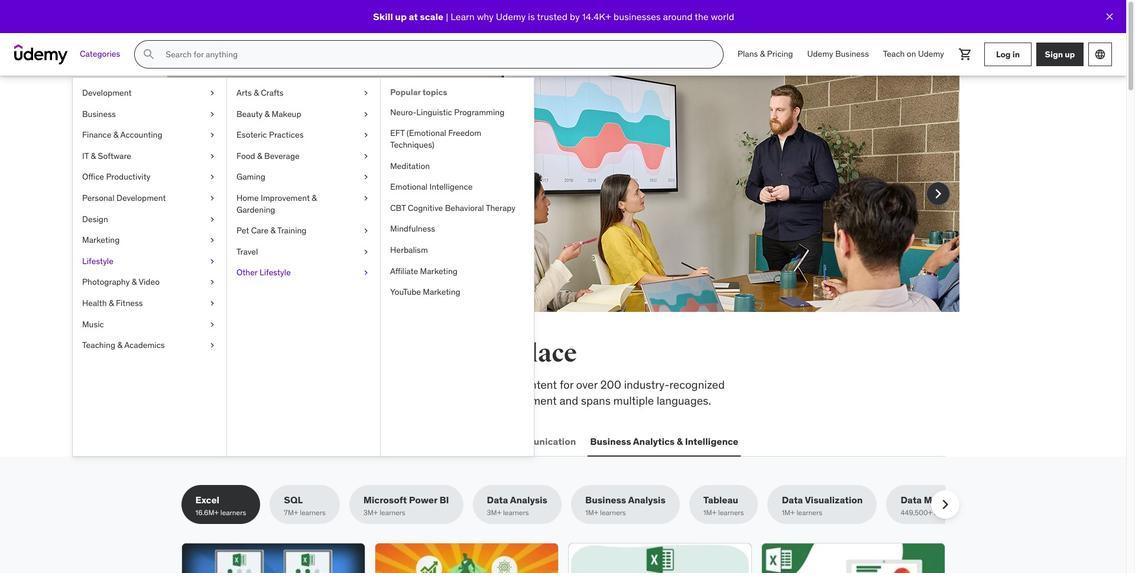 Task type: describe. For each thing, give the bounding box(es) containing it.
affiliate
[[390, 266, 418, 277]]

care
[[251, 226, 269, 236]]

learn
[[430, 180, 455, 195]]

build ready-for- anything teams see why leading organizations choose to learn with udemy business.
[[224, 127, 455, 210]]

choose a language image
[[1095, 49, 1107, 60]]

gaming
[[237, 172, 266, 182]]

office
[[82, 172, 104, 182]]

pet care & training
[[237, 226, 307, 236]]

data visualization 1m+ learners
[[782, 495, 863, 518]]

& inside button
[[677, 436, 683, 448]]

mindfulness
[[390, 224, 436, 235]]

14.4k+
[[582, 11, 612, 22]]

other lifestyle element
[[380, 78, 534, 457]]

certifications,
[[181, 394, 250, 408]]

analysis for data analysis
[[510, 495, 548, 507]]

skill up at scale | learn why udemy is trusted by 14.4k+ businesses around the world
[[373, 11, 735, 22]]

learners inside microsoft power bi 3m+ learners
[[380, 509, 406, 518]]

xsmall image for esoteric practices
[[362, 130, 371, 141]]

web
[[184, 436, 204, 448]]

all the skills you need in one place
[[181, 339, 577, 369]]

& for software
[[91, 151, 96, 161]]

udemy inside build ready-for- anything teams see why leading organizations choose to learn with udemy business.
[[248, 196, 283, 210]]

finance & accounting link
[[73, 125, 227, 146]]

& for accounting
[[113, 130, 119, 140]]

lifestyle link
[[73, 251, 227, 272]]

covering critical workplace skills to technical topics, including prep content for over 200 industry-recognized certifications, our catalog supports well-rounded professional development and spans multiple languages.
[[181, 378, 725, 408]]

xsmall image for travel
[[362, 247, 371, 258]]

home
[[237, 193, 259, 204]]

marketing for affiliate
[[420, 266, 458, 277]]

& for fitness
[[109, 298, 114, 309]]

sign up link
[[1037, 43, 1085, 66]]

xsmall image for business
[[208, 109, 217, 120]]

topic filters element
[[181, 486, 981, 525]]

it & software
[[82, 151, 131, 161]]

& for beverage
[[257, 151, 263, 161]]

xsmall image for photography & video
[[208, 277, 217, 289]]

& for academics
[[117, 340, 123, 351]]

next image
[[929, 185, 948, 204]]

beverage
[[265, 151, 300, 161]]

to inside build ready-for- anything teams see why leading organizations choose to learn with udemy business.
[[417, 180, 428, 195]]

& for makeup
[[265, 109, 270, 119]]

business analysis 1m+ learners
[[586, 495, 666, 518]]

beauty
[[237, 109, 263, 119]]

topics,
[[408, 378, 442, 392]]

1 horizontal spatial the
[[695, 11, 709, 22]]

is
[[528, 11, 535, 22]]

xsmall image for food & beverage
[[362, 151, 371, 162]]

office productivity
[[82, 172, 151, 182]]

neuro-linguistic programming
[[390, 107, 505, 118]]

behavioral
[[445, 203, 484, 213]]

communication button
[[502, 428, 579, 456]]

xsmall image for office productivity
[[208, 172, 217, 183]]

xsmall image for lifestyle
[[208, 256, 217, 268]]

over
[[577, 378, 598, 392]]

leadership
[[367, 436, 417, 448]]

esoteric practices
[[237, 130, 304, 140]]

request a demo
[[231, 229, 304, 241]]

pet care & training link
[[227, 221, 380, 242]]

meditation link
[[381, 156, 534, 177]]

0 vertical spatial marketing
[[82, 235, 120, 246]]

sql
[[284, 495, 303, 507]]

affiliate marketing
[[390, 266, 458, 277]]

choose
[[378, 180, 415, 195]]

1m+ for business analysis
[[586, 509, 599, 518]]

data for data analysis
[[487, 495, 508, 507]]

and
[[560, 394, 579, 408]]

design
[[82, 214, 108, 225]]

cbt cognitive behavioral therapy
[[390, 203, 516, 213]]

meditation
[[390, 161, 430, 171]]

makeup
[[272, 109, 301, 119]]

content
[[519, 378, 557, 392]]

office productivity link
[[73, 167, 227, 188]]

herbalism
[[390, 245, 428, 256]]

covering
[[181, 378, 226, 392]]

by
[[570, 11, 580, 22]]

beauty & makeup
[[237, 109, 301, 119]]

it & software link
[[73, 146, 227, 167]]

3m+ inside microsoft power bi 3m+ learners
[[364, 509, 378, 518]]

professional
[[428, 394, 489, 408]]

skill
[[373, 11, 393, 22]]

1m+ inside tableau 1m+ learners
[[704, 509, 717, 518]]

multiple
[[614, 394, 654, 408]]

submit search image
[[142, 47, 156, 62]]

learners inside data visualization 1m+ learners
[[797, 509, 823, 518]]

travel link
[[227, 242, 380, 263]]

prep
[[493, 378, 516, 392]]

youtube marketing link
[[381, 282, 534, 303]]

xsmall image for teaching & academics
[[208, 340, 217, 352]]

personal development
[[82, 193, 166, 204]]

xsmall image for pet care & training
[[362, 226, 371, 237]]

log in link
[[985, 43, 1032, 66]]

& inside home improvement & gardening
[[312, 193, 317, 204]]

analysis for business analysis
[[629, 495, 666, 507]]

xsmall image for other lifestyle
[[362, 268, 371, 279]]

design link
[[73, 209, 227, 230]]

modeling
[[925, 495, 967, 507]]

skills inside covering critical workplace skills to technical topics, including prep content for over 200 industry-recognized certifications, our catalog supports well-rounded professional development and spans multiple languages.
[[320, 378, 345, 392]]

analytics
[[634, 436, 675, 448]]

marketing for youtube
[[423, 287, 461, 298]]

accounting
[[120, 130, 162, 140]]

sql 7m+ learners
[[284, 495, 326, 518]]

1 horizontal spatial lifestyle
[[260, 268, 291, 278]]

3m+ inside data analysis 3m+ learners
[[487, 509, 502, 518]]

shopping cart with 0 items image
[[959, 47, 973, 62]]

0 horizontal spatial the
[[221, 339, 259, 369]]

around
[[664, 11, 693, 22]]

health & fitness link
[[73, 293, 227, 314]]

learners inside tableau 1m+ learners
[[719, 509, 745, 518]]

crafts
[[261, 88, 284, 98]]

gardening
[[237, 204, 275, 215]]

programming
[[455, 107, 505, 118]]

video
[[139, 277, 160, 288]]

on
[[908, 49, 917, 59]]

why for scale
[[477, 11, 494, 22]]

home improvement & gardening
[[237, 193, 317, 215]]

0 vertical spatial skills
[[263, 339, 327, 369]]

udemy business link
[[801, 40, 877, 69]]

cbt
[[390, 203, 406, 213]]

udemy inside teach on udemy link
[[919, 49, 945, 59]]

youtube
[[390, 287, 421, 298]]

business.
[[286, 196, 334, 210]]

Search for anything text field
[[164, 44, 709, 64]]

learn
[[451, 11, 475, 22]]

why for anything
[[246, 180, 266, 195]]

& for pricing
[[761, 49, 766, 59]]

organizations
[[308, 180, 376, 195]]

leadership button
[[365, 428, 419, 456]]

data for data visualization
[[782, 495, 804, 507]]

intelligence inside other lifestyle element
[[430, 182, 473, 192]]

excel
[[196, 495, 220, 507]]

software
[[98, 151, 131, 161]]

marketing link
[[73, 230, 227, 251]]

web development
[[184, 436, 267, 448]]

microsoft power bi 3m+ learners
[[364, 495, 449, 518]]

1m+ for data visualization
[[782, 509, 796, 518]]

practices
[[269, 130, 304, 140]]

udemy inside udemy business link
[[808, 49, 834, 59]]

teach on udemy
[[884, 49, 945, 59]]



Task type: locate. For each thing, give the bounding box(es) containing it.
it
[[82, 151, 89, 161]]

1 vertical spatial intelligence
[[686, 436, 739, 448]]

intelligence up cbt cognitive behavioral therapy
[[430, 182, 473, 192]]

sign up
[[1046, 49, 1076, 60]]

0 horizontal spatial lifestyle
[[82, 256, 114, 267]]

xsmall image for personal development
[[208, 193, 217, 204]]

up left at
[[395, 11, 407, 22]]

udemy
[[496, 11, 526, 22], [808, 49, 834, 59], [919, 49, 945, 59], [248, 196, 283, 210]]

& right arts at the top left of the page
[[254, 88, 259, 98]]

1 vertical spatial marketing
[[420, 266, 458, 277]]

xsmall image inside gaming link
[[362, 172, 371, 183]]

trusted
[[537, 11, 568, 22]]

xsmall image inside the marketing link
[[208, 235, 217, 247]]

learners
[[221, 509, 246, 518], [300, 509, 326, 518], [380, 509, 406, 518], [503, 509, 529, 518], [601, 509, 626, 518], [719, 509, 745, 518], [797, 509, 823, 518], [935, 509, 961, 518]]

development down categories dropdown button
[[82, 88, 132, 98]]

& right beauty
[[265, 109, 270, 119]]

teams
[[312, 151, 370, 176]]

skills up the supports at the left of the page
[[320, 378, 345, 392]]

xsmall image for beauty & makeup
[[362, 109, 371, 120]]

xsmall image inside business link
[[208, 109, 217, 120]]

why
[[477, 11, 494, 22], [246, 180, 266, 195]]

home improvement & gardening link
[[227, 188, 380, 221]]

business link
[[73, 104, 227, 125]]

lifestyle right other
[[260, 268, 291, 278]]

xsmall image inside other lifestyle link
[[362, 268, 371, 279]]

7m+
[[284, 509, 298, 518]]

business for business
[[82, 109, 116, 119]]

5 learners from the left
[[601, 509, 626, 518]]

development link
[[73, 83, 227, 104]]

data inside data visualization 1m+ learners
[[782, 495, 804, 507]]

plans
[[738, 49, 759, 59]]

workplace
[[265, 378, 317, 392]]

xsmall image inside photography & video link
[[208, 277, 217, 289]]

eft (emotional freedom techniques) link
[[381, 123, 534, 156]]

xsmall image for gaming
[[362, 172, 371, 183]]

1 horizontal spatial in
[[1013, 49, 1021, 60]]

health & fitness
[[82, 298, 143, 309]]

0 vertical spatial the
[[695, 11, 709, 22]]

1 horizontal spatial data
[[782, 495, 804, 507]]

youtube marketing
[[390, 287, 461, 298]]

learners inside excel 16.6m+ learners
[[221, 509, 246, 518]]

data
[[487, 495, 508, 507], [782, 495, 804, 507], [901, 495, 923, 507]]

excel 16.6m+ learners
[[196, 495, 246, 518]]

learners inside data analysis 3m+ learners
[[503, 509, 529, 518]]

log
[[997, 49, 1011, 60]]

1 3m+ from the left
[[364, 509, 378, 518]]

6 learners from the left
[[719, 509, 745, 518]]

xsmall image inside beauty & makeup link
[[362, 109, 371, 120]]

data right bi
[[487, 495, 508, 507]]

xsmall image inside health & fitness link
[[208, 298, 217, 310]]

udemy right on
[[919, 49, 945, 59]]

1 vertical spatial why
[[246, 180, 266, 195]]

topics
[[423, 87, 448, 98]]

analysis inside data analysis 3m+ learners
[[510, 495, 548, 507]]

why right learn
[[477, 11, 494, 22]]

marketing up youtube marketing
[[420, 266, 458, 277]]

all
[[181, 339, 216, 369]]

photography
[[82, 277, 130, 288]]

& right 'it'
[[91, 151, 96, 161]]

1 vertical spatial lifestyle
[[260, 268, 291, 278]]

1 1m+ from the left
[[586, 509, 599, 518]]

learners inside "data modeling 449,500+ learners"
[[935, 509, 961, 518]]

2 analysis from the left
[[629, 495, 666, 507]]

development
[[82, 88, 132, 98], [117, 193, 166, 204], [206, 436, 267, 448]]

1 horizontal spatial intelligence
[[686, 436, 739, 448]]

improvement
[[261, 193, 310, 204]]

xsmall image inside office productivity link
[[208, 172, 217, 183]]

languages.
[[657, 394, 712, 408]]

web development button
[[181, 428, 269, 456]]

teach on udemy link
[[877, 40, 952, 69]]

the up "critical"
[[221, 339, 259, 369]]

0 vertical spatial to
[[417, 180, 428, 195]]

0 horizontal spatial data
[[487, 495, 508, 507]]

& left the video
[[132, 277, 137, 288]]

freedom
[[449, 128, 482, 139]]

xsmall image inside the "it & software" link
[[208, 151, 217, 162]]

up for sign
[[1066, 49, 1076, 60]]

development right web
[[206, 436, 267, 448]]

business for business analytics & intelligence
[[591, 436, 632, 448]]

place
[[515, 339, 577, 369]]

xsmall image for health & fitness
[[208, 298, 217, 310]]

our
[[252, 394, 269, 408]]

xsmall image inside travel link
[[362, 247, 371, 258]]

carousel element
[[167, 76, 960, 341]]

see
[[224, 180, 243, 195]]

& right care
[[271, 226, 276, 236]]

learners inside business analysis 1m+ learners
[[601, 509, 626, 518]]

the left 'world'
[[695, 11, 709, 22]]

xsmall image inside teaching & academics "link"
[[208, 340, 217, 352]]

food
[[237, 151, 255, 161]]

data inside "data modeling 449,500+ learners"
[[901, 495, 923, 507]]

teaching & academics
[[82, 340, 165, 351]]

1m+ inside data visualization 1m+ learners
[[782, 509, 796, 518]]

tableau 1m+ learners
[[704, 495, 745, 518]]

xsmall image inside lifestyle link
[[208, 256, 217, 268]]

1 horizontal spatial to
[[417, 180, 428, 195]]

marketing down design
[[82, 235, 120, 246]]

2 3m+ from the left
[[487, 509, 502, 518]]

& right health
[[109, 298, 114, 309]]

photography & video link
[[73, 272, 227, 293]]

xsmall image for it & software
[[208, 151, 217, 162]]

2 horizontal spatial 1m+
[[782, 509, 796, 518]]

1 vertical spatial development
[[117, 193, 166, 204]]

eft (emotional freedom techniques)
[[390, 128, 482, 150]]

analysis inside business analysis 1m+ learners
[[629, 495, 666, 507]]

1 vertical spatial in
[[440, 339, 464, 369]]

marketing inside youtube marketing link
[[423, 287, 461, 298]]

2 learners from the left
[[300, 509, 326, 518]]

popular
[[390, 87, 421, 98]]

2 vertical spatial development
[[206, 436, 267, 448]]

1 vertical spatial skills
[[320, 378, 345, 392]]

eft
[[390, 128, 405, 139]]

xsmall image for home improvement & gardening
[[362, 193, 371, 204]]

intelligence down languages. on the bottom right
[[686, 436, 739, 448]]

xsmall image for development
[[208, 88, 217, 99]]

up right sign
[[1066, 49, 1076, 60]]

16.6m+
[[196, 509, 219, 518]]

2 data from the left
[[782, 495, 804, 507]]

udemy image
[[14, 44, 68, 64]]

1m+ inside business analysis 1m+ learners
[[586, 509, 599, 518]]

food & beverage
[[237, 151, 300, 161]]

& down gaming link at the left top of the page
[[312, 193, 317, 204]]

in right log
[[1013, 49, 1021, 60]]

3 1m+ from the left
[[782, 509, 796, 518]]

to left learn
[[417, 180, 428, 195]]

0 vertical spatial intelligence
[[430, 182, 473, 192]]

0 horizontal spatial 3m+
[[364, 509, 378, 518]]

business inside business analysis 1m+ learners
[[586, 495, 627, 507]]

udemy right pricing
[[808, 49, 834, 59]]

music
[[82, 319, 104, 330]]

xsmall image inside personal development link
[[208, 193, 217, 204]]

bi
[[440, 495, 449, 507]]

log in
[[997, 49, 1021, 60]]

udemy business
[[808, 49, 870, 59]]

sign
[[1046, 49, 1064, 60]]

0 horizontal spatial intelligence
[[430, 182, 473, 192]]

development for personal
[[117, 193, 166, 204]]

linguistic
[[417, 107, 453, 118]]

lifestyle up photography
[[82, 256, 114, 267]]

4 learners from the left
[[503, 509, 529, 518]]

to inside covering critical workplace skills to technical topics, including prep content for over 200 industry-recognized certifications, our catalog supports well-rounded professional development and spans multiple languages.
[[347, 378, 358, 392]]

1 horizontal spatial up
[[1066, 49, 1076, 60]]

in
[[1013, 49, 1021, 60], [440, 339, 464, 369]]

1 data from the left
[[487, 495, 508, 507]]

photography & video
[[82, 277, 160, 288]]

1 vertical spatial up
[[1066, 49, 1076, 60]]

& right "finance"
[[113, 130, 119, 140]]

3 data from the left
[[901, 495, 923, 507]]

categories button
[[73, 40, 127, 69]]

& right the teaching
[[117, 340, 123, 351]]

0 horizontal spatial up
[[395, 11, 407, 22]]

xsmall image inside finance & accounting link
[[208, 130, 217, 141]]

business for business analysis 1m+ learners
[[586, 495, 627, 507]]

1 horizontal spatial analysis
[[629, 495, 666, 507]]

demo
[[278, 229, 304, 241]]

to up the supports at the left of the page
[[347, 378, 358, 392]]

0 vertical spatial up
[[395, 11, 407, 22]]

development inside button
[[206, 436, 267, 448]]

2 horizontal spatial data
[[901, 495, 923, 507]]

up for skill
[[395, 11, 407, 22]]

2 1m+ from the left
[[704, 509, 717, 518]]

rounded
[[383, 394, 425, 408]]

you
[[332, 339, 374, 369]]

intelligence inside button
[[686, 436, 739, 448]]

why up gardening
[[246, 180, 266, 195]]

0 horizontal spatial why
[[246, 180, 266, 195]]

marketing inside affiliate marketing link
[[420, 266, 458, 277]]

xsmall image inside food & beverage link
[[362, 151, 371, 162]]

1 horizontal spatial why
[[477, 11, 494, 22]]

8 learners from the left
[[935, 509, 961, 518]]

(emotional
[[407, 128, 447, 139]]

development for web
[[206, 436, 267, 448]]

pricing
[[768, 49, 794, 59]]

data inside data analysis 3m+ learners
[[487, 495, 508, 507]]

plans & pricing link
[[731, 40, 801, 69]]

1 horizontal spatial 3m+
[[487, 509, 502, 518]]

2 vertical spatial marketing
[[423, 287, 461, 298]]

7 learners from the left
[[797, 509, 823, 518]]

why inside build ready-for- anything teams see why leading organizations choose to learn with udemy business.
[[246, 180, 266, 195]]

3 learners from the left
[[380, 509, 406, 518]]

affiliate marketing link
[[381, 261, 534, 282]]

industry-
[[625, 378, 670, 392]]

xsmall image inside "music" link
[[208, 319, 217, 331]]

xsmall image for marketing
[[208, 235, 217, 247]]

& for video
[[132, 277, 137, 288]]

esoteric
[[237, 130, 267, 140]]

0 horizontal spatial analysis
[[510, 495, 548, 507]]

udemy down "leading"
[[248, 196, 283, 210]]

emotional intelligence
[[390, 182, 473, 192]]

pet
[[237, 226, 249, 236]]

development down office productivity link
[[117, 193, 166, 204]]

1 learners from the left
[[221, 509, 246, 518]]

xsmall image inside pet care & training link
[[362, 226, 371, 237]]

learners inside sql 7m+ learners
[[300, 509, 326, 518]]

xsmall image inside design link
[[208, 214, 217, 226]]

udemy left is on the top left
[[496, 11, 526, 22]]

0 horizontal spatial 1m+
[[586, 509, 599, 518]]

a
[[271, 229, 276, 241]]

& right "food"
[[257, 151, 263, 161]]

leading
[[269, 180, 306, 195]]

teaching & academics link
[[73, 336, 227, 357]]

xsmall image inside development 'link'
[[208, 88, 217, 99]]

0 vertical spatial in
[[1013, 49, 1021, 60]]

skills up workplace
[[263, 339, 327, 369]]

spans
[[581, 394, 611, 408]]

mindfulness link
[[381, 219, 534, 240]]

1 vertical spatial to
[[347, 378, 358, 392]]

next image
[[936, 496, 955, 515]]

development inside 'link'
[[82, 88, 132, 98]]

data for data modeling
[[901, 495, 923, 507]]

xsmall image inside home improvement & gardening link
[[362, 193, 371, 204]]

& right plans
[[761, 49, 766, 59]]

close image
[[1105, 11, 1116, 22]]

marketing down affiliate marketing link
[[423, 287, 461, 298]]

xsmall image inside esoteric practices link
[[362, 130, 371, 141]]

& for crafts
[[254, 88, 259, 98]]

0 horizontal spatial in
[[440, 339, 464, 369]]

data left visualization
[[782, 495, 804, 507]]

0 vertical spatial why
[[477, 11, 494, 22]]

1 vertical spatial the
[[221, 339, 259, 369]]

in up including
[[440, 339, 464, 369]]

0 vertical spatial lifestyle
[[82, 256, 114, 267]]

0 vertical spatial development
[[82, 88, 132, 98]]

xsmall image for design
[[208, 214, 217, 226]]

data up 449,500+
[[901, 495, 923, 507]]

xsmall image for music
[[208, 319, 217, 331]]

visualization
[[806, 495, 863, 507]]

esoteric practices link
[[227, 125, 380, 146]]

intelligence
[[430, 182, 473, 192], [686, 436, 739, 448]]

200
[[601, 378, 622, 392]]

xsmall image
[[362, 88, 371, 99], [208, 109, 217, 120], [362, 109, 371, 120], [362, 151, 371, 162], [208, 172, 217, 183], [208, 193, 217, 204], [362, 226, 371, 237], [362, 247, 371, 258], [208, 256, 217, 268], [208, 298, 217, 310], [208, 319, 217, 331], [208, 340, 217, 352]]

& inside "link"
[[117, 340, 123, 351]]

teaching
[[82, 340, 115, 351]]

xsmall image inside arts & crafts link
[[362, 88, 371, 99]]

popular topics
[[390, 87, 448, 98]]

xsmall image for finance & accounting
[[208, 130, 217, 141]]

scale
[[420, 11, 444, 22]]

business analytics & intelligence
[[591, 436, 739, 448]]

1 horizontal spatial 1m+
[[704, 509, 717, 518]]

business inside button
[[591, 436, 632, 448]]

xsmall image
[[208, 88, 217, 99], [208, 130, 217, 141], [362, 130, 371, 141], [208, 151, 217, 162], [362, 172, 371, 183], [362, 193, 371, 204], [208, 214, 217, 226], [208, 235, 217, 247], [362, 268, 371, 279], [208, 277, 217, 289]]

xsmall image for arts & crafts
[[362, 88, 371, 99]]

other lifestyle
[[237, 268, 291, 278]]

arts
[[237, 88, 252, 98]]

& right analytics
[[677, 436, 683, 448]]

0 horizontal spatial to
[[347, 378, 358, 392]]

1 analysis from the left
[[510, 495, 548, 507]]



Task type: vqa. For each thing, say whether or not it's contained in the screenshot.
the rightmost analysis
yes



